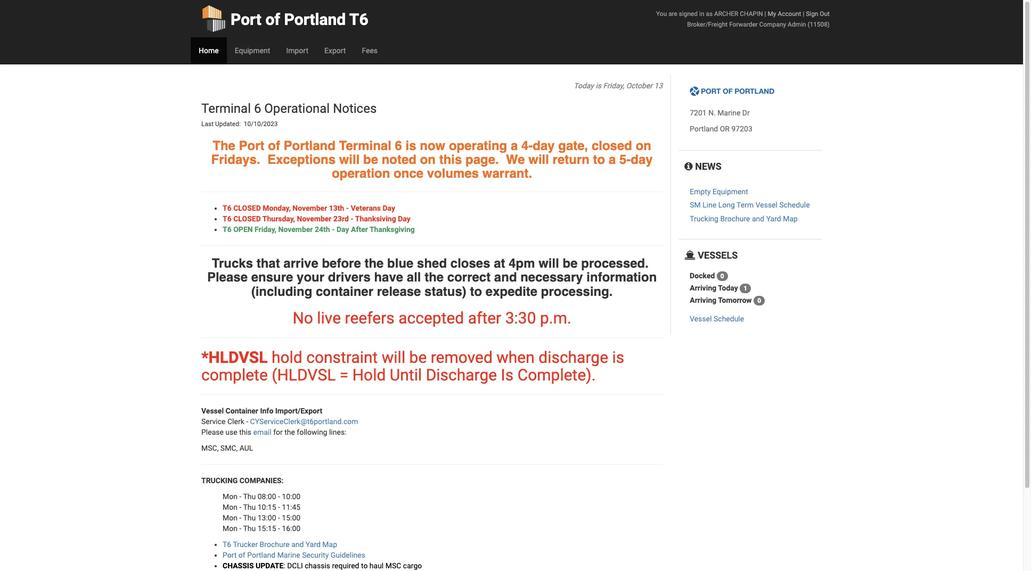Task type: describe. For each thing, give the bounding box(es) containing it.
signed
[[679, 10, 698, 18]]

today inside docked 0 arriving today 1 arriving tomorrow 0
[[719, 284, 739, 292]]

4 thu from the top
[[243, 525, 256, 533]]

vessel for vessel container info import/export service clerk - cyserviceclerk@t6portland.com please use this email for the following lines:
[[201, 407, 224, 416]]

email
[[253, 428, 272, 437]]

when
[[497, 348, 535, 367]]

msc
[[386, 562, 402, 571]]

portland inside the port of portland terminal 6 is now operating a 4-day gate, closed on fridays .  exceptions will be noted on this page.  we will return to a 5-day operation once volumes warrant.
[[284, 138, 336, 153]]

schedule inside empty equipment sm line long term vessel schedule trucking brochure and yard map
[[780, 201, 810, 210]]

portland or 97203
[[690, 125, 753, 133]]

portland down 7201
[[690, 125, 719, 133]]

this inside vessel container info import/export service clerk - cyserviceclerk@t6portland.com please use this email for the following lines:
[[239, 428, 252, 437]]

required
[[332, 562, 359, 571]]

1 horizontal spatial marine
[[718, 109, 741, 117]]

vessel for vessel schedule
[[690, 315, 712, 324]]

empty
[[690, 188, 711, 196]]

1 horizontal spatial day
[[383, 204, 395, 213]]

t6 up fees popup button
[[350, 10, 369, 29]]

(11508)
[[808, 21, 830, 28]]

0 vertical spatial of
[[266, 10, 280, 29]]

brochure inside empty equipment sm line long term vessel schedule trucking brochure and yard map
[[721, 215, 751, 223]]

hold
[[272, 348, 303, 367]]

closed
[[592, 138, 633, 153]]

exceptions
[[268, 152, 336, 167]]

1 vertical spatial schedule
[[714, 315, 745, 324]]

and inside empty equipment sm line long term vessel schedule trucking brochure and yard map
[[752, 215, 765, 223]]

port inside the port of portland terminal 6 is now operating a 4-day gate, closed on fridays .  exceptions will be noted on this page.  we will return to a 5-day operation once volumes warrant.
[[239, 138, 265, 153]]

dcli
[[287, 562, 303, 571]]

0 horizontal spatial a
[[511, 138, 518, 153]]

all
[[407, 270, 421, 285]]

port of portland t6
[[231, 10, 369, 29]]

docked 0 arriving today 1 arriving tomorrow 0
[[690, 272, 762, 305]]

2 arriving from the top
[[690, 296, 717, 305]]

home
[[199, 46, 219, 55]]

equipment inside the equipment dropdown button
[[235, 46, 270, 55]]

1 horizontal spatial the
[[365, 256, 384, 271]]

blue
[[387, 256, 414, 271]]

trucking
[[201, 477, 238, 485]]

cargo
[[403, 562, 422, 571]]

processing.
[[541, 284, 613, 299]]

- up trucker
[[239, 525, 242, 533]]

be inside hold constraint will be removed when discharge is complete (hldvsl = hold until discharge is complete).
[[410, 348, 427, 367]]

10/10/2023
[[244, 121, 278, 128]]

t6 trucker brochure and yard map link
[[223, 541, 337, 549]]

- right 13th
[[346, 204, 349, 213]]

- left 15:00
[[278, 514, 280, 523]]

thanksgiving
[[370, 225, 415, 234]]

vessel container info import/export service clerk - cyserviceclerk@t6portland.com please use this email for the following lines:
[[201, 407, 358, 437]]

return
[[553, 152, 590, 167]]

sm line long term vessel schedule link
[[690, 201, 810, 210]]

necessary
[[521, 270, 583, 285]]

2 closed from the top
[[234, 215, 261, 223]]

info
[[260, 407, 274, 416]]

open
[[234, 225, 253, 234]]

7201 n. marine dr
[[690, 109, 750, 117]]

1 thu from the top
[[243, 493, 256, 501]]

msc,
[[201, 444, 219, 453]]

1 vertical spatial 0
[[758, 297, 762, 305]]

last
[[201, 121, 214, 128]]

1 horizontal spatial a
[[609, 152, 616, 167]]

today is friday, october 13
[[574, 82, 663, 90]]

6 inside the port of portland terminal 6 is now operating a 4-day gate, closed on fridays .  exceptions will be noted on this page.  we will return to a 5-day operation once volumes warrant.
[[395, 138, 402, 153]]

6 inside terminal 6 operational notices last updated:  10/10/2023
[[254, 101, 261, 116]]

companies:
[[240, 477, 284, 485]]

*hldvsl
[[201, 348, 268, 367]]

guidelines
[[331, 552, 366, 560]]

:
[[284, 562, 286, 571]]

closes
[[451, 256, 491, 271]]

will inside hold constraint will be removed when discharge is complete (hldvsl = hold until discharge is complete).
[[382, 348, 406, 367]]

import
[[286, 46, 309, 55]]

operation
[[332, 166, 390, 181]]

term
[[737, 201, 754, 210]]

2 horizontal spatial day
[[398, 215, 411, 223]]

10:15
[[258, 504, 276, 512]]

container
[[316, 284, 374, 299]]

have
[[374, 270, 404, 285]]

admin
[[788, 21, 807, 28]]

to inside the port of portland terminal 6 is now operating a 4-day gate, closed on fridays .  exceptions will be noted on this page.  we will return to a 5-day operation once volumes warrant.
[[593, 152, 606, 167]]

fees button
[[354, 37, 386, 64]]

will right "exceptions" at the left
[[339, 152, 360, 167]]

equipment button
[[227, 37, 278, 64]]

port inside t6 trucker brochure and yard map port of portland marine security guidelines chassis update : dcli chassis required to haul msc cargo
[[223, 552, 237, 560]]

clerk
[[228, 418, 244, 426]]

- right 24th
[[332, 225, 335, 234]]

no
[[293, 309, 313, 328]]

are
[[669, 10, 678, 18]]

0 vertical spatial is
[[596, 82, 602, 90]]

info circle image
[[685, 162, 693, 172]]

4pm
[[509, 256, 535, 271]]

08:00
[[258, 493, 276, 501]]

chapin
[[740, 10, 764, 18]]

email link
[[253, 428, 272, 437]]

0 vertical spatial november
[[293, 204, 327, 213]]

yard inside empty equipment sm line long term vessel schedule trucking brochure and yard map
[[767, 215, 782, 223]]

11:45
[[282, 504, 301, 512]]

msc, smc, aul
[[201, 444, 253, 453]]

2 horizontal spatial the
[[425, 270, 444, 285]]

- left 10:00
[[278, 493, 280, 501]]

yard inside t6 trucker brochure and yard map port of portland marine security guidelines chassis update : dcli chassis required to haul msc cargo
[[306, 541, 321, 549]]

1
[[744, 285, 748, 293]]

=
[[340, 366, 349, 385]]

warrant.
[[483, 166, 532, 181]]

24th
[[315, 225, 330, 234]]

account
[[778, 10, 802, 18]]

- left 13:00
[[239, 514, 242, 523]]

as
[[706, 10, 713, 18]]

empty equipment sm line long term vessel schedule trucking brochure and yard map
[[690, 188, 810, 223]]

constraint
[[307, 348, 378, 367]]

news
[[693, 161, 722, 172]]

1 closed from the top
[[234, 204, 261, 213]]

is inside hold constraint will be removed when discharge is complete (hldvsl = hold until discharge is complete).
[[613, 348, 625, 367]]

4 mon from the top
[[223, 525, 238, 533]]

correct
[[448, 270, 491, 285]]

trucking brochure and yard map link
[[690, 215, 798, 223]]

the inside vessel container info import/export service clerk - cyserviceclerk@t6portland.com please use this email for the following lines:
[[285, 428, 295, 437]]

notices
[[333, 101, 377, 116]]

- inside vessel container info import/export service clerk - cyserviceclerk@t6portland.com please use this email for the following lines:
[[246, 418, 248, 426]]

port inside port of portland t6 link
[[231, 10, 262, 29]]

complete
[[201, 366, 268, 385]]

import/export
[[275, 407, 323, 416]]

0 horizontal spatial on
[[420, 152, 436, 167]]

fridays
[[211, 152, 257, 167]]

to inside trucks that arrive before the blue shed closes at 4pm will be processed. please ensure your drivers have all the correct and necessary information (including container release status) to expedite processing.
[[470, 284, 482, 299]]

trucker
[[233, 541, 258, 549]]

0 horizontal spatial day
[[533, 138, 555, 153]]

equipment inside empty equipment sm line long term vessel schedule trucking brochure and yard map
[[713, 188, 749, 196]]

now
[[420, 138, 446, 153]]

be inside trucks that arrive before the blue shed closes at 4pm will be processed. please ensure your drivers have all the correct and necessary information (including container release status) to expedite processing.
[[563, 256, 578, 271]]

be inside the port of portland terminal 6 is now operating a 4-day gate, closed on fridays .  exceptions will be noted on this page.  we will return to a 5-day operation once volumes warrant.
[[363, 152, 378, 167]]

operational
[[265, 101, 330, 116]]

map inside t6 trucker brochure and yard map port of portland marine security guidelines chassis update : dcli chassis required to haul msc cargo
[[323, 541, 337, 549]]



Task type: locate. For each thing, give the bounding box(es) containing it.
3:30
[[506, 309, 536, 328]]

t6 left open
[[223, 225, 232, 234]]

1 vertical spatial and
[[494, 270, 517, 285]]

6 up once
[[395, 138, 402, 153]]

0 horizontal spatial and
[[292, 541, 304, 549]]

dr
[[743, 109, 750, 117]]

2 vertical spatial day
[[337, 225, 349, 234]]

2 vertical spatial port
[[223, 552, 237, 560]]

2 horizontal spatial vessel
[[756, 201, 778, 210]]

terminal up operation
[[339, 138, 392, 153]]

to left haul
[[361, 562, 368, 571]]

be down accepted
[[410, 348, 427, 367]]

1 horizontal spatial day
[[631, 152, 653, 167]]

status)
[[425, 284, 467, 299]]

will right the 4pm
[[539, 256, 560, 271]]

t6
[[350, 10, 369, 29], [223, 204, 232, 213], [223, 215, 232, 223], [223, 225, 232, 234], [223, 541, 231, 549]]

smc,
[[221, 444, 238, 453]]

- left "16:00"
[[278, 525, 280, 533]]

yard down sm line long term vessel schedule link
[[767, 215, 782, 223]]

| left 'my'
[[765, 10, 767, 18]]

security
[[302, 552, 329, 560]]

0 vertical spatial be
[[363, 152, 378, 167]]

1 horizontal spatial yard
[[767, 215, 782, 223]]

1 vertical spatial of
[[268, 138, 280, 153]]

container
[[226, 407, 258, 416]]

terminal inside the port of portland terminal 6 is now operating a 4-day gate, closed on fridays .  exceptions will be noted on this page.  we will return to a 5-day operation once volumes warrant.
[[339, 138, 392, 153]]

is inside the port of portland terminal 6 is now operating a 4-day gate, closed on fridays .  exceptions will be noted on this page.  we will return to a 5-day operation once volumes warrant.
[[406, 138, 417, 153]]

of down trucker
[[239, 552, 246, 560]]

friday, inside t6 closed monday, november 13th - veterans day t6 closed thursday, november 23rd - thanksiving day t6 open friday, november 24th - day after thanksgiving
[[255, 225, 277, 234]]

2 vertical spatial to
[[361, 562, 368, 571]]

brochure down 'long'
[[721, 215, 751, 223]]

vessel up service on the bottom
[[201, 407, 224, 416]]

forwarder
[[730, 21, 758, 28]]

-
[[346, 204, 349, 213], [351, 215, 354, 223], [332, 225, 335, 234], [246, 418, 248, 426], [239, 493, 242, 501], [278, 493, 280, 501], [239, 504, 242, 512], [278, 504, 280, 512], [239, 514, 242, 523], [278, 514, 280, 523], [239, 525, 242, 533], [278, 525, 280, 533]]

1 horizontal spatial and
[[494, 270, 517, 285]]

0 vertical spatial friday,
[[604, 82, 625, 90]]

please inside trucks that arrive before the blue shed closes at 4pm will be processed. please ensure your drivers have all the correct and necessary information (including container release status) to expedite processing.
[[207, 270, 248, 285]]

a left 5-
[[609, 152, 616, 167]]

equipment
[[235, 46, 270, 55], [713, 188, 749, 196]]

0 vertical spatial vessel
[[756, 201, 778, 210]]

1 vertical spatial is
[[406, 138, 417, 153]]

0 horizontal spatial brochure
[[260, 541, 290, 549]]

2 vertical spatial of
[[239, 552, 246, 560]]

0 horizontal spatial the
[[285, 428, 295, 437]]

portland up import popup button
[[284, 10, 346, 29]]

will inside trucks that arrive before the blue shed closes at 4pm will be processed. please ensure your drivers have all the correct and necessary information (including container release status) to expedite processing.
[[539, 256, 560, 271]]

to inside t6 trucker brochure and yard map port of portland marine security guidelines chassis update : dcli chassis required to haul msc cargo
[[361, 562, 368, 571]]

arriving down docked
[[690, 284, 717, 292]]

1 vertical spatial day
[[398, 215, 411, 223]]

0 horizontal spatial 0
[[721, 273, 725, 280]]

(including
[[251, 284, 312, 299]]

0 horizontal spatial yard
[[306, 541, 321, 549]]

arriving
[[690, 284, 717, 292], [690, 296, 717, 305]]

in
[[700, 10, 705, 18]]

sm
[[690, 201, 701, 210]]

please inside vessel container info import/export service clerk - cyserviceclerk@t6portland.com please use this email for the following lines:
[[201, 428, 224, 437]]

please left that
[[207, 270, 248, 285]]

0 vertical spatial and
[[752, 215, 765, 223]]

the
[[213, 138, 236, 153]]

on right 5-
[[636, 138, 652, 153]]

be up processing.
[[563, 256, 578, 271]]

day up thanksiving
[[383, 204, 395, 213]]

2 horizontal spatial and
[[752, 215, 765, 223]]

yard up security
[[306, 541, 321, 549]]

the right the all
[[425, 270, 444, 285]]

is left now
[[406, 138, 417, 153]]

friday, down thursday,
[[255, 225, 277, 234]]

2 thu from the top
[[243, 504, 256, 512]]

1 vertical spatial closed
[[234, 215, 261, 223]]

1 horizontal spatial vessel
[[690, 315, 712, 324]]

2 vertical spatial november
[[278, 225, 313, 234]]

- right clerk
[[246, 418, 248, 426]]

0 vertical spatial brochure
[[721, 215, 751, 223]]

terminal
[[201, 101, 251, 116], [339, 138, 392, 153]]

1 vertical spatial brochure
[[260, 541, 290, 549]]

1 horizontal spatial is
[[596, 82, 602, 90]]

removed
[[431, 348, 493, 367]]

terminal inside terminal 6 operational notices last updated:  10/10/2023
[[201, 101, 251, 116]]

2 vertical spatial be
[[410, 348, 427, 367]]

port up the equipment dropdown button
[[231, 10, 262, 29]]

23rd
[[334, 215, 349, 223]]

vessel right the term
[[756, 201, 778, 210]]

2 vertical spatial and
[[292, 541, 304, 549]]

t6 up 'trucks'
[[223, 215, 232, 223]]

1 horizontal spatial this
[[439, 152, 462, 167]]

to up after
[[470, 284, 482, 299]]

0 horizontal spatial equipment
[[235, 46, 270, 55]]

once
[[394, 166, 424, 181]]

drivers
[[328, 270, 371, 285]]

on
[[636, 138, 652, 153], [420, 152, 436, 167]]

0 horizontal spatial today
[[574, 82, 594, 90]]

port up chassis on the bottom left
[[223, 552, 237, 560]]

trucks that arrive before the blue shed closes at 4pm will be processed. please ensure your drivers have all the correct and necessary information (including container release status) to expedite processing.
[[207, 256, 657, 299]]

0 horizontal spatial map
[[323, 541, 337, 549]]

is right discharge
[[613, 348, 625, 367]]

1 vertical spatial vessel
[[690, 315, 712, 324]]

1 vertical spatial marine
[[277, 552, 300, 560]]

ship image
[[685, 251, 696, 261]]

2 horizontal spatial is
[[613, 348, 625, 367]]

1 horizontal spatial today
[[719, 284, 739, 292]]

thu left 10:15
[[243, 504, 256, 512]]

1 horizontal spatial schedule
[[780, 201, 810, 210]]

(hldvsl
[[272, 366, 336, 385]]

port of portland t6 image
[[690, 86, 776, 97]]

1 vertical spatial map
[[323, 541, 337, 549]]

1 horizontal spatial be
[[410, 348, 427, 367]]

this right use
[[239, 428, 252, 437]]

0 horizontal spatial schedule
[[714, 315, 745, 324]]

0 vertical spatial to
[[593, 152, 606, 167]]

97203
[[732, 125, 753, 133]]

veterans
[[351, 204, 381, 213]]

equipment up 'long'
[[713, 188, 749, 196]]

marine inside t6 trucker brochure and yard map port of portland marine security guidelines chassis update : dcli chassis required to haul msc cargo
[[277, 552, 300, 560]]

- left 11:45
[[278, 504, 280, 512]]

6 up 10/10/2023
[[254, 101, 261, 116]]

port down 10/10/2023
[[239, 138, 265, 153]]

export
[[325, 46, 346, 55]]

thu left 13:00
[[243, 514, 256, 523]]

|
[[765, 10, 767, 18], [803, 10, 805, 18]]

15:15
[[258, 525, 276, 533]]

1 vertical spatial 6
[[395, 138, 402, 153]]

1 vertical spatial yard
[[306, 541, 321, 549]]

p.m.
[[540, 309, 572, 328]]

1 horizontal spatial brochure
[[721, 215, 751, 223]]

1 horizontal spatial friday,
[[604, 82, 625, 90]]

0 vertical spatial please
[[207, 270, 248, 285]]

will right we on the top of page
[[529, 152, 549, 167]]

- left 10:15
[[239, 504, 242, 512]]

be left noted
[[363, 152, 378, 167]]

day left the info circle icon
[[631, 152, 653, 167]]

a left 4-
[[511, 138, 518, 153]]

0 horizontal spatial to
[[361, 562, 368, 571]]

of inside t6 trucker brochure and yard map port of portland marine security guidelines chassis update : dcli chassis required to haul msc cargo
[[239, 552, 246, 560]]

0 horizontal spatial day
[[337, 225, 349, 234]]

0 vertical spatial day
[[383, 204, 395, 213]]

cyserviceclerk@t6portland.com link
[[250, 418, 358, 426]]

sign out link
[[806, 10, 830, 18]]

vessel down docked 0 arriving today 1 arriving tomorrow 0
[[690, 315, 712, 324]]

2 mon from the top
[[223, 504, 238, 512]]

0 vertical spatial map
[[783, 215, 798, 223]]

map up security
[[323, 541, 337, 549]]

2 | from the left
[[803, 10, 805, 18]]

expedite
[[486, 284, 538, 299]]

schedule right the term
[[780, 201, 810, 210]]

this inside the port of portland terminal 6 is now operating a 4-day gate, closed on fridays .  exceptions will be noted on this page.  we will return to a 5-day operation once volumes warrant.
[[439, 152, 462, 167]]

equipment right home dropdown button
[[235, 46, 270, 55]]

1 mon from the top
[[223, 493, 238, 501]]

ensure
[[251, 270, 293, 285]]

is left october
[[596, 82, 602, 90]]

map down sm line long term vessel schedule link
[[783, 215, 798, 223]]

home button
[[191, 37, 227, 64]]

t6 down fridays
[[223, 204, 232, 213]]

reefers
[[345, 309, 395, 328]]

1 vertical spatial today
[[719, 284, 739, 292]]

processed.
[[582, 256, 649, 271]]

0 vertical spatial arriving
[[690, 284, 717, 292]]

import button
[[278, 37, 317, 64]]

2 vertical spatial is
[[613, 348, 625, 367]]

day left "gate,"
[[533, 138, 555, 153]]

0 vertical spatial port
[[231, 10, 262, 29]]

0 horizontal spatial is
[[406, 138, 417, 153]]

terminal 6 operational notices last updated:  10/10/2023
[[201, 101, 380, 128]]

0 vertical spatial marine
[[718, 109, 741, 117]]

marine up or
[[718, 109, 741, 117]]

thu
[[243, 493, 256, 501], [243, 504, 256, 512], [243, 514, 256, 523], [243, 525, 256, 533]]

your
[[297, 270, 325, 285]]

portland down terminal 6 operational notices last updated:  10/10/2023
[[284, 138, 336, 153]]

you
[[657, 10, 667, 18]]

portland inside t6 trucker brochure and yard map port of portland marine security guidelines chassis update : dcli chassis required to haul msc cargo
[[247, 552, 276, 560]]

marine up :
[[277, 552, 300, 560]]

1 vertical spatial terminal
[[339, 138, 392, 153]]

0 vertical spatial schedule
[[780, 201, 810, 210]]

and right correct
[[494, 270, 517, 285]]

- down trucking companies:
[[239, 493, 242, 501]]

a
[[511, 138, 518, 153], [609, 152, 616, 167]]

following
[[297, 428, 327, 437]]

brochure
[[721, 215, 751, 223], [260, 541, 290, 549]]

of inside the port of portland terminal 6 is now operating a 4-day gate, closed on fridays .  exceptions will be noted on this page.  we will return to a 5-day operation once volumes warrant.
[[268, 138, 280, 153]]

1 vertical spatial to
[[470, 284, 482, 299]]

portland up update
[[247, 552, 276, 560]]

1 horizontal spatial map
[[783, 215, 798, 223]]

until
[[390, 366, 422, 385]]

company
[[760, 21, 787, 28]]

t6 trucker brochure and yard map port of portland marine security guidelines chassis update : dcli chassis required to haul msc cargo
[[223, 541, 422, 571]]

this
[[439, 152, 462, 167], [239, 428, 252, 437]]

0 vertical spatial equipment
[[235, 46, 270, 55]]

vessels
[[696, 250, 738, 261]]

long
[[719, 201, 735, 210]]

map
[[783, 215, 798, 223], [323, 541, 337, 549]]

0 vertical spatial this
[[439, 152, 462, 167]]

1 vertical spatial november
[[297, 215, 332, 223]]

use
[[226, 428, 238, 437]]

of down 10/10/2023
[[268, 138, 280, 153]]

gate,
[[559, 138, 589, 153]]

t6 inside t6 trucker brochure and yard map port of portland marine security guidelines chassis update : dcli chassis required to haul msc cargo
[[223, 541, 231, 549]]

0 vertical spatial today
[[574, 82, 594, 90]]

and
[[752, 215, 765, 223], [494, 270, 517, 285], [292, 541, 304, 549]]

0 vertical spatial 0
[[721, 273, 725, 280]]

thursday,
[[263, 215, 295, 223]]

sign
[[806, 10, 819, 18]]

noted
[[382, 152, 417, 167]]

| left sign
[[803, 10, 805, 18]]

1 horizontal spatial terminal
[[339, 138, 392, 153]]

schedule
[[780, 201, 810, 210], [714, 315, 745, 324]]

vessel inside vessel container info import/export service clerk - cyserviceclerk@t6portland.com please use this email for the following lines:
[[201, 407, 224, 416]]

after
[[468, 309, 502, 328]]

and down sm line long term vessel schedule link
[[752, 215, 765, 223]]

aul
[[240, 444, 253, 453]]

volumes
[[427, 166, 479, 181]]

0 vertical spatial yard
[[767, 215, 782, 223]]

chassis
[[223, 562, 254, 571]]

please down service on the bottom
[[201, 428, 224, 437]]

haul
[[370, 562, 384, 571]]

1 | from the left
[[765, 10, 767, 18]]

1 horizontal spatial equipment
[[713, 188, 749, 196]]

out
[[820, 10, 830, 18]]

service
[[201, 418, 226, 426]]

the left blue
[[365, 256, 384, 271]]

5-
[[620, 152, 631, 167]]

4-
[[522, 138, 533, 153]]

0 horizontal spatial vessel
[[201, 407, 224, 416]]

1 vertical spatial please
[[201, 428, 224, 437]]

vessel
[[756, 201, 778, 210], [690, 315, 712, 324], [201, 407, 224, 416]]

1 horizontal spatial 6
[[395, 138, 402, 153]]

1 vertical spatial this
[[239, 428, 252, 437]]

brochure inside t6 trucker brochure and yard map port of portland marine security guidelines chassis update : dcli chassis required to haul msc cargo
[[260, 541, 290, 549]]

cyserviceclerk@t6portland.com
[[250, 418, 358, 426]]

1 vertical spatial arriving
[[690, 296, 717, 305]]

port of portland marine security guidelines link
[[223, 552, 366, 560]]

2 horizontal spatial to
[[593, 152, 606, 167]]

0 right tomorrow
[[758, 297, 762, 305]]

and inside trucks that arrive before the blue shed closes at 4pm will be processed. please ensure your drivers have all the correct and necessary information (including container release status) to expedite processing.
[[494, 270, 517, 285]]

and inside t6 trucker brochure and yard map port of portland marine security guidelines chassis update : dcli chassis required to haul msc cargo
[[292, 541, 304, 549]]

lines:
[[329, 428, 347, 437]]

t6 left trucker
[[223, 541, 231, 549]]

1 horizontal spatial on
[[636, 138, 652, 153]]

the right for
[[285, 428, 295, 437]]

0 horizontal spatial 6
[[254, 101, 261, 116]]

thu up trucker
[[243, 525, 256, 533]]

november
[[293, 204, 327, 213], [297, 215, 332, 223], [278, 225, 313, 234]]

0 vertical spatial closed
[[234, 204, 261, 213]]

friday, left october
[[604, 82, 625, 90]]

day down the 23rd
[[337, 225, 349, 234]]

day up thanksgiving
[[398, 215, 411, 223]]

1 vertical spatial friday,
[[255, 225, 277, 234]]

1 arriving from the top
[[690, 284, 717, 292]]

1 horizontal spatial 0
[[758, 297, 762, 305]]

map inside empty equipment sm line long term vessel schedule trucking brochure and yard map
[[783, 215, 798, 223]]

this right once
[[439, 152, 462, 167]]

vessel schedule link
[[690, 315, 745, 324]]

vessel inside empty equipment sm line long term vessel schedule trucking brochure and yard map
[[756, 201, 778, 210]]

13:00
[[258, 514, 276, 523]]

shed
[[417, 256, 447, 271]]

3 mon from the top
[[223, 514, 238, 523]]

on right noted
[[420, 152, 436, 167]]

schedule down tomorrow
[[714, 315, 745, 324]]

that
[[257, 256, 280, 271]]

mon - thu 08:00 - 10:00 mon - thu 10:15 - 11:45 mon - thu 13:00 - 15:00 mon - thu 15:15 - 16:00
[[223, 493, 301, 533]]

0 horizontal spatial terminal
[[201, 101, 251, 116]]

be
[[363, 152, 378, 167], [563, 256, 578, 271], [410, 348, 427, 367]]

arriving up vessel schedule
[[690, 296, 717, 305]]

will down reefers
[[382, 348, 406, 367]]

thu down trucking companies:
[[243, 493, 256, 501]]

after
[[351, 225, 368, 234]]

and up 'port of portland marine security guidelines' 'link'
[[292, 541, 304, 549]]

- right the 23rd
[[351, 215, 354, 223]]

brochure down 15:15 at left bottom
[[260, 541, 290, 549]]

0 horizontal spatial this
[[239, 428, 252, 437]]

0 right docked
[[721, 273, 725, 280]]

0 vertical spatial 6
[[254, 101, 261, 116]]

terminal up last
[[201, 101, 251, 116]]

to left 5-
[[593, 152, 606, 167]]

the port of portland terminal 6 is now operating a 4-day gate, closed on fridays .  exceptions will be noted on this page.  we will return to a 5-day operation once volumes warrant.
[[211, 138, 653, 181]]

2 horizontal spatial be
[[563, 256, 578, 271]]

of up the equipment dropdown button
[[266, 10, 280, 29]]

1 vertical spatial port
[[239, 138, 265, 153]]

3 thu from the top
[[243, 514, 256, 523]]

1 vertical spatial be
[[563, 256, 578, 271]]

1 horizontal spatial to
[[470, 284, 482, 299]]

my
[[768, 10, 777, 18]]



Task type: vqa. For each thing, say whether or not it's contained in the screenshot.
'a' to the left
yes



